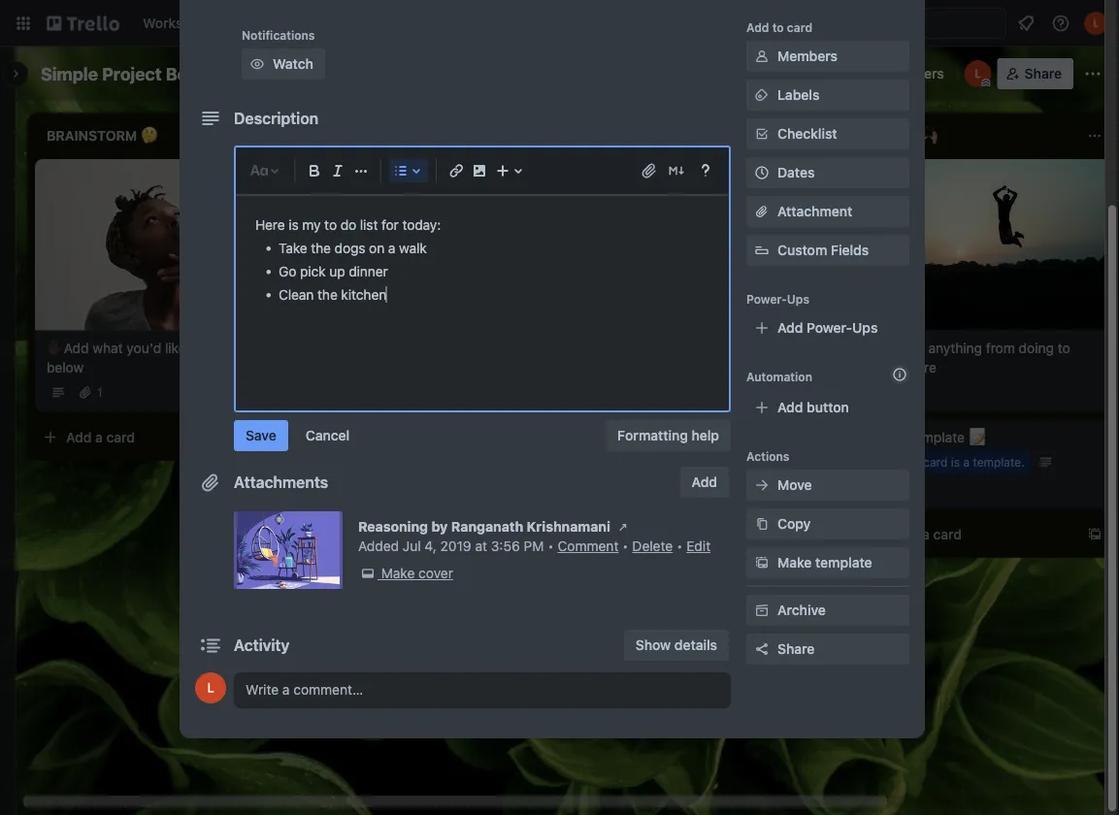 Task type: vqa. For each thing, say whether or not it's contained in the screenshot.
sm icon related to Settings
no



Task type: locate. For each thing, give the bounding box(es) containing it.
0 horizontal spatial sm image
[[248, 55, 267, 74]]

0 vertical spatial create from template… image
[[260, 430, 276, 445]]

1 horizontal spatial ✋🏿
[[598, 340, 612, 356]]

on down list
[[369, 241, 385, 257]]

Write a comment text field
[[234, 674, 731, 708]]

add a card left help
[[618, 429, 687, 445]]

1 horizontal spatial power-
[[807, 320, 853, 337]]

0 horizontal spatial here
[[647, 360, 675, 376]]

watch
[[273, 56, 314, 72]]

done
[[874, 360, 906, 376]]

2 horizontal spatial sm image
[[753, 47, 772, 67]]

1 vertical spatial is
[[739, 340, 749, 356]]

add a card
[[342, 410, 411, 426], [66, 429, 135, 445], [618, 429, 687, 445], [894, 527, 963, 543]]

0 vertical spatial ups
[[787, 293, 810, 306]]

sm image inside checklist link
[[753, 125, 772, 144]]

sm image inside "archive" link
[[753, 602, 772, 621]]

move up the "started" at the top right of the page
[[616, 340, 649, 356]]

1 vertical spatial the
[[318, 287, 338, 303]]

up
[[330, 264, 345, 280]]

share for the left share button
[[778, 642, 815, 658]]

the down up
[[318, 287, 338, 303]]

✋🏿 inside ✋🏿 move anything that is actually started here
[[598, 340, 612, 356]]

4,
[[425, 539, 437, 555]]

2 vertical spatial is
[[952, 456, 961, 470]]

sm image inside copy link
[[753, 515, 772, 535]]

ups up done
[[853, 320, 878, 337]]

0 vertical spatial luigibowers16 (luigibowers161) image
[[1085, 12, 1108, 35]]

add button
[[680, 468, 729, 499]]

1 horizontal spatial luigibowers16 (luigibowers161) image
[[965, 60, 992, 87]]

1 horizontal spatial make
[[778, 556, 812, 572]]

sm image for make cover
[[358, 565, 378, 584]]

0 vertical spatial power-
[[747, 293, 787, 306]]

attach and insert link image
[[640, 162, 659, 181]]

1 horizontal spatial on
[[369, 241, 385, 257]]

edit card image
[[258, 168, 274, 184]]

here inside ✋🏿 move anything that is actually started here
[[647, 360, 675, 376]]

0 horizontal spatial ups
[[787, 293, 810, 306]]

0 horizontal spatial on
[[240, 340, 256, 356]]

clean
[[279, 287, 314, 303]]

sm image left labels
[[753, 86, 772, 105]]

✋🏿
[[47, 340, 60, 356], [598, 340, 612, 356], [874, 340, 888, 356]]

star or unstar board image
[[237, 66, 253, 82]]

power- down the power-ups
[[807, 320, 853, 337]]

sm image
[[753, 86, 772, 105], [753, 125, 772, 144], [753, 476, 772, 496], [753, 515, 772, 535], [614, 518, 633, 538], [753, 554, 772, 573], [753, 602, 772, 621]]

0 horizontal spatial 1
[[97, 386, 103, 400]]

sm image inside members link
[[753, 47, 772, 67]]

move link
[[747, 471, 910, 502]]

copy
[[778, 517, 811, 533]]

✋🏿 up done
[[874, 340, 888, 356]]

actions
[[747, 450, 790, 464]]

to left do
[[325, 218, 337, 234]]

card up members
[[788, 21, 813, 34]]

share down archive
[[778, 642, 815, 658]]

1 here from the left
[[647, 360, 675, 376]]

add a card down below
[[66, 429, 135, 445]]

anything inside ✋🏿 move anything that is actually started here
[[653, 340, 707, 356]]

is right that at the right of the page
[[739, 340, 749, 356]]

dates
[[778, 165, 815, 181]]

anything inside ✋🏿 move anything from doing to done here
[[929, 340, 983, 356]]

board
[[166, 63, 216, 84]]

sm image
[[753, 47, 772, 67], [248, 55, 267, 74], [358, 565, 378, 584]]

to
[[773, 21, 784, 34], [325, 218, 337, 234], [190, 340, 202, 356], [1058, 340, 1071, 356]]

Search field
[[836, 9, 1006, 38]]

2019
[[441, 539, 472, 555]]

list
[[360, 218, 378, 234]]

attachments
[[234, 474, 328, 492]]

1 horizontal spatial 1
[[897, 386, 903, 400]]

sm image for make template
[[753, 554, 772, 573]]

add a card button for create from template… icon to the left
[[35, 422, 253, 453]]

sm image inside labels link
[[753, 86, 772, 105]]

1 horizontal spatial sm image
[[358, 565, 378, 584]]

sm image left copy
[[753, 515, 772, 535]]

automation image
[[841, 58, 868, 85]]

2 ✋🏿 from the left
[[598, 340, 612, 356]]

power ups image
[[814, 66, 829, 82]]

added
[[358, 539, 399, 555]]

sm image left checklist
[[753, 125, 772, 144]]

1 vertical spatial on
[[240, 340, 256, 356]]

sm image for checklist
[[753, 125, 772, 144]]

share button down 0 notifications icon
[[998, 58, 1074, 89]]

card down ✋🏿 add what you'd like to work on below
[[106, 429, 135, 445]]

on right work
[[240, 340, 256, 356]]

a left walk
[[388, 241, 396, 257]]

1 down what
[[97, 386, 103, 400]]

save
[[246, 428, 277, 444]]

image image
[[468, 160, 491, 183]]

create from template… image
[[260, 430, 276, 445], [1088, 527, 1103, 543]]

0 horizontal spatial ✋🏿
[[47, 340, 60, 356]]

is
[[289, 218, 299, 234], [739, 340, 749, 356], [952, 456, 961, 470]]

0 horizontal spatial move
[[616, 340, 649, 356]]

a inside here is my to do list for today: take the dogs on a walk go pick up dinner clean the kitchen
[[388, 241, 396, 257]]

move inside ✋🏿 move anything that is actually started here
[[616, 340, 649, 356]]

copy link
[[747, 509, 910, 540]]

sm image inside the make template link
[[753, 554, 772, 573]]

sm image for watch
[[248, 55, 267, 74]]

move up copy
[[778, 478, 813, 494]]

share left show menu image
[[1025, 66, 1062, 82]]

add up below
[[64, 340, 89, 356]]

ups
[[787, 293, 810, 306], [853, 320, 878, 337]]

to right the like
[[190, 340, 202, 356]]

template
[[908, 429, 965, 445]]

labels
[[778, 87, 820, 103]]

sm image left archive
[[753, 602, 772, 621]]

power- up actually
[[747, 293, 787, 306]]

1 horizontal spatial here
[[909, 360, 937, 376]]

share button down "archive" link
[[747, 635, 910, 666]]

notifications
[[242, 29, 315, 42]]

project
[[102, 63, 162, 84]]

0 horizontal spatial make
[[381, 566, 415, 582]]

3 ✋🏿 from the left
[[874, 340, 888, 356]]

sm image down added
[[358, 565, 378, 584]]

0 horizontal spatial is
[[289, 218, 299, 234]]

✋🏿 inside ✋🏿 add what you'd like to work on below
[[47, 340, 60, 356]]

card
[[788, 21, 813, 34], [382, 410, 411, 426], [106, 429, 135, 445], [658, 429, 687, 445], [924, 456, 948, 470], [934, 527, 963, 543]]

1 anything from the left
[[653, 340, 707, 356]]

1 vertical spatial create from template… image
[[1088, 527, 1103, 543]]

add a card button
[[311, 403, 528, 434], [35, 422, 253, 453], [587, 422, 804, 453], [862, 519, 1080, 550]]

here right done
[[909, 360, 937, 376]]

sm image down add to card
[[753, 47, 772, 67]]

✋🏿 for ✋🏿 add what you'd like to work on below
[[47, 340, 60, 356]]

on inside here is my to do list for today: take the dogs on a walk go pick up dinner clean the kitchen
[[369, 241, 385, 257]]

sm image left the make template
[[753, 554, 772, 573]]

you'd
[[127, 340, 161, 356]]

attachment button
[[747, 197, 910, 228]]

2 here from the left
[[909, 360, 937, 376]]

delete
[[633, 539, 673, 555]]

to right doing
[[1058, 340, 1071, 356]]

0 vertical spatial is
[[289, 218, 299, 234]]

on
[[369, 241, 385, 257], [240, 340, 256, 356]]

a
[[388, 241, 396, 257], [371, 410, 379, 426], [95, 429, 103, 445], [647, 429, 654, 445], [964, 456, 970, 470], [923, 527, 930, 543]]

1 horizontal spatial anything
[[929, 340, 983, 356]]

0 vertical spatial on
[[369, 241, 385, 257]]

to inside ✋🏿 add what you'd like to work on below
[[190, 340, 202, 356]]

ups up the 'add power-ups'
[[787, 293, 810, 306]]

labels link
[[747, 80, 910, 111]]

checklist
[[778, 126, 838, 142]]

automation
[[747, 371, 813, 384]]

a down what
[[95, 429, 103, 445]]

1 vertical spatial share button
[[747, 635, 910, 666]]

0 horizontal spatial share
[[778, 642, 815, 658]]

make down jul in the left of the page
[[381, 566, 415, 582]]

add inside ✋🏿 add what you'd like to work on below
[[64, 340, 89, 356]]

✋🏿 up the "started" at the top right of the page
[[598, 340, 612, 356]]

is left my
[[289, 218, 299, 234]]

power-
[[747, 293, 787, 306], [807, 320, 853, 337]]

make down copy
[[778, 556, 812, 572]]

archive link
[[747, 596, 910, 627]]

2 horizontal spatial move
[[891, 340, 925, 356]]

1 vertical spatial power-
[[807, 320, 853, 337]]

1 vertical spatial share
[[778, 642, 815, 658]]

✋🏿 for ✋🏿 move anything that is actually started here
[[598, 340, 612, 356]]

sm image left private icon
[[248, 55, 267, 74]]

0 horizontal spatial power-
[[747, 293, 787, 306]]

is inside here is my to do list for today: take the dogs on a walk go pick up dinner clean the kitchen
[[289, 218, 299, 234]]

add power-ups
[[778, 320, 878, 337]]

card down template
[[924, 456, 948, 470]]

button
[[807, 400, 850, 416]]

jul
[[403, 539, 421, 555]]

comment link
[[558, 539, 619, 555]]

anything
[[653, 340, 707, 356], [929, 340, 983, 356]]

to inside ✋🏿 move anything from doing to done here
[[1058, 340, 1071, 356]]

is down template
[[952, 456, 961, 470]]

1 horizontal spatial share button
[[998, 58, 1074, 89]]

1 1 from the left
[[97, 386, 103, 400]]

luigibowers16 (luigibowers161) image
[[1085, 12, 1108, 35], [965, 60, 992, 87], [195, 674, 226, 705]]

create from template… image
[[536, 410, 552, 426]]

filters button
[[876, 58, 950, 89]]

✋🏿 up below
[[47, 340, 60, 356]]

2 horizontal spatial ✋🏿
[[874, 340, 888, 356]]

1 vertical spatial luigibowers16 (luigibowers161) image
[[965, 60, 992, 87]]

attachment
[[778, 204, 853, 220]]

2 vertical spatial luigibowers16 (luigibowers161) image
[[195, 674, 226, 705]]

fields
[[831, 243, 869, 259]]

sm image inside move link
[[753, 476, 772, 496]]

anything left that at the right of the page
[[653, 340, 707, 356]]

✋🏿 move anything from doing to done here
[[874, 340, 1071, 376]]

card right cancel button
[[382, 410, 411, 426]]

sm image for move
[[753, 476, 772, 496]]

here inside ✋🏿 move anything from doing to done here
[[909, 360, 937, 376]]

my
[[302, 218, 321, 234]]

help
[[692, 428, 720, 444]]

2 1 from the left
[[897, 386, 903, 400]]

make
[[778, 556, 812, 572], [381, 566, 415, 582]]

4
[[908, 483, 916, 497]]

the up pick
[[311, 241, 331, 257]]

sm image inside watch button
[[248, 55, 267, 74]]

activity
[[234, 637, 290, 656]]

1 down done
[[897, 386, 903, 400]]

move for done
[[891, 340, 925, 356]]

details
[[675, 638, 718, 654]]

private image
[[272, 66, 287, 82]]

add up actually
[[778, 320, 804, 337]]

0 horizontal spatial anything
[[653, 340, 707, 356]]

more formatting image
[[350, 160, 373, 183]]

2 horizontal spatial luigibowers16 (luigibowers161) image
[[1085, 12, 1108, 35]]

add
[[747, 21, 770, 34], [778, 320, 804, 337], [64, 340, 89, 356], [778, 400, 804, 416], [342, 410, 368, 426], [66, 429, 92, 445], [618, 429, 643, 445], [692, 475, 718, 491], [894, 527, 919, 543]]

2 anything from the left
[[929, 340, 983, 356]]

custom fields
[[778, 243, 869, 259]]

add button
[[778, 400, 850, 416]]

✋🏿 inside ✋🏿 move anything from doing to done here
[[874, 340, 888, 356]]

move up done
[[891, 340, 925, 356]]

move inside ✋🏿 move anything from doing to done here
[[891, 340, 925, 356]]

on inside ✋🏿 add what you'd like to work on below
[[240, 340, 256, 356]]

here right the "started" at the top right of the page
[[647, 360, 675, 376]]

1 vertical spatial ups
[[853, 320, 878, 337]]

archive
[[778, 603, 826, 619]]

1 horizontal spatial create from template… image
[[1088, 527, 1103, 543]]

share for share button to the top
[[1025, 66, 1062, 82]]

luigibowers16 (luigibowers161) image inside primary element
[[1085, 12, 1108, 35]]

a down 📝
[[964, 456, 970, 470]]

1 ✋🏿 from the left
[[47, 340, 60, 356]]

anything left from
[[929, 340, 983, 356]]

comment
[[558, 539, 619, 555]]

sm image down actions
[[753, 476, 772, 496]]

1 horizontal spatial share
[[1025, 66, 1062, 82]]

1 horizontal spatial is
[[739, 340, 749, 356]]

make cover
[[381, 566, 453, 582]]

card template 📝 link
[[874, 428, 1099, 447]]

0 vertical spatial share
[[1025, 66, 1062, 82]]

✋🏿 move anything that is actually started here
[[598, 340, 802, 376]]

move for started
[[616, 340, 649, 356]]

is inside ✋🏿 move anything that is actually started here
[[739, 340, 749, 356]]



Task type: describe. For each thing, give the bounding box(es) containing it.
dinner
[[349, 264, 388, 280]]

editor toolbar toolbar
[[244, 156, 722, 187]]

template
[[816, 556, 873, 572]]

open information menu image
[[1052, 14, 1071, 33]]

delete link
[[633, 539, 673, 555]]

✋🏿 add what you'd like to work on below
[[47, 340, 256, 376]]

make for make template
[[778, 556, 812, 572]]

cover
[[419, 566, 453, 582]]

take
[[279, 241, 307, 257]]

add a card down 4
[[894, 527, 963, 543]]

make template
[[778, 556, 873, 572]]

Main content area, start typing to enter text. text field
[[255, 214, 710, 342]]

show
[[636, 638, 671, 654]]

simple project board
[[41, 63, 216, 84]]

add up members link
[[747, 21, 770, 34]]

formatting
[[618, 428, 688, 444]]

save button
[[234, 421, 288, 452]]

formatting help
[[618, 428, 720, 444]]

members link
[[747, 41, 910, 72]]

power- inside add power-ups link
[[807, 320, 853, 337]]

actually
[[753, 340, 802, 356]]

go
[[279, 264, 296, 280]]

customize views image
[[307, 66, 322, 82]]

anything for from
[[929, 340, 983, 356]]

card left help
[[658, 429, 687, 445]]

kitchen
[[341, 287, 387, 303]]

dogs
[[335, 241, 366, 257]]

edit
[[687, 539, 711, 555]]

add down below
[[66, 429, 92, 445]]

add a card up cancel
[[342, 410, 411, 426]]

1 horizontal spatial ups
[[853, 320, 878, 337]]

sm image for copy
[[753, 515, 772, 535]]

here for done
[[909, 360, 937, 376]]

view markdown image
[[667, 162, 687, 181]]

at
[[475, 539, 488, 555]]

power-ups
[[747, 293, 810, 306]]

here
[[255, 218, 285, 234]]

below
[[47, 360, 84, 376]]

here is my to do list for today: take the dogs on a walk go pick up dinner clean the kitchen
[[255, 218, 441, 303]]

add a card button for bottommost create from template… icon
[[862, 519, 1080, 550]]

from
[[987, 340, 1016, 356]]

1 horizontal spatial move
[[778, 478, 813, 494]]

pm
[[524, 539, 544, 555]]

today:
[[403, 218, 441, 234]]

template.
[[974, 456, 1025, 470]]

walk
[[399, 241, 427, 257]]

✋🏿 for ✋🏿 move anything from doing to done here
[[874, 340, 888, 356]]

reasoning
[[358, 520, 428, 536]]

add power-ups link
[[747, 313, 910, 344]]

reasoning by ranganath krishnamani
[[358, 520, 611, 536]]

3:56
[[491, 539, 520, 555]]

anything for that
[[653, 340, 707, 356]]

to inside here is my to do list for today: take the dogs on a walk go pick up dinner clean the kitchen
[[325, 218, 337, 234]]

dates button
[[747, 158, 910, 189]]

for
[[382, 218, 399, 234]]

work
[[206, 340, 236, 356]]

0 vertical spatial the
[[311, 241, 331, 257]]

0 horizontal spatial create from template… image
[[260, 430, 276, 445]]

started
[[598, 360, 643, 376]]

watch button
[[242, 49, 325, 80]]

Board name text field
[[31, 58, 225, 89]]

2 horizontal spatial is
[[952, 456, 961, 470]]

bold ⌘b image
[[303, 160, 326, 183]]

custom
[[778, 243, 828, 259]]

to up members
[[773, 21, 784, 34]]

added jul 4, 2019 at 3:56 pm
[[358, 539, 544, 555]]

this
[[897, 456, 921, 470]]

make cover link
[[358, 565, 453, 584]]

add down the "started" at the top right of the page
[[618, 429, 643, 445]]

show menu image
[[1084, 64, 1103, 84]]

open help dialog image
[[694, 160, 718, 183]]

0 vertical spatial share button
[[998, 58, 1074, 89]]

📝
[[969, 429, 983, 445]]

add down automation
[[778, 400, 804, 416]]

add to card
[[747, 21, 813, 34]]

show details link
[[624, 631, 729, 662]]

simple
[[41, 63, 98, 84]]

primary element
[[0, 0, 1120, 47]]

description
[[234, 110, 319, 128]]

sm image for labels
[[753, 86, 772, 105]]

make for make cover
[[381, 566, 415, 582]]

what
[[93, 340, 123, 356]]

like
[[165, 340, 186, 356]]

here for started
[[647, 360, 675, 376]]

edit link
[[687, 539, 711, 555]]

link image
[[445, 160, 468, 183]]

italic ⌘i image
[[326, 160, 350, 183]]

0 horizontal spatial luigibowers16 (luigibowers161) image
[[195, 674, 226, 705]]

cancel
[[306, 428, 350, 444]]

formatting help link
[[606, 421, 731, 452]]

0 horizontal spatial share button
[[747, 635, 910, 666]]

a right cancel button
[[371, 410, 379, 426]]

krishnamani
[[527, 520, 611, 536]]

card down "this card is a template." on the bottom of page
[[934, 527, 963, 543]]

filters
[[905, 66, 945, 82]]

add up cancel
[[342, 410, 368, 426]]

add down help
[[692, 475, 718, 491]]

✋🏿 move anything from doing to done here link
[[874, 339, 1099, 377]]

a down "this card is a template." on the bottom of page
[[923, 527, 930, 543]]

checklist link
[[747, 119, 910, 150]]

add down 4
[[894, 527, 919, 543]]

cancel button
[[294, 421, 362, 452]]

a left help
[[647, 429, 654, 445]]

lists image
[[389, 160, 413, 183]]

this card is a template.
[[897, 456, 1025, 470]]

add a card button for create from template… image
[[311, 403, 528, 434]]

sm image up delete
[[614, 518, 633, 538]]

0 notifications image
[[1015, 12, 1038, 35]]

make template link
[[747, 548, 910, 579]]

pick
[[300, 264, 326, 280]]

card template 📝
[[874, 429, 983, 445]]

card
[[874, 429, 904, 445]]

show details
[[636, 638, 718, 654]]

sm image for archive
[[753, 602, 772, 621]]

by
[[432, 520, 448, 536]]

do
[[341, 218, 357, 234]]

add button button
[[747, 393, 910, 424]]

sm image for members
[[753, 47, 772, 67]]

doing
[[1019, 340, 1055, 356]]

members
[[778, 49, 838, 65]]

✋🏿 add what you'd like to work on below link
[[47, 339, 272, 377]]



